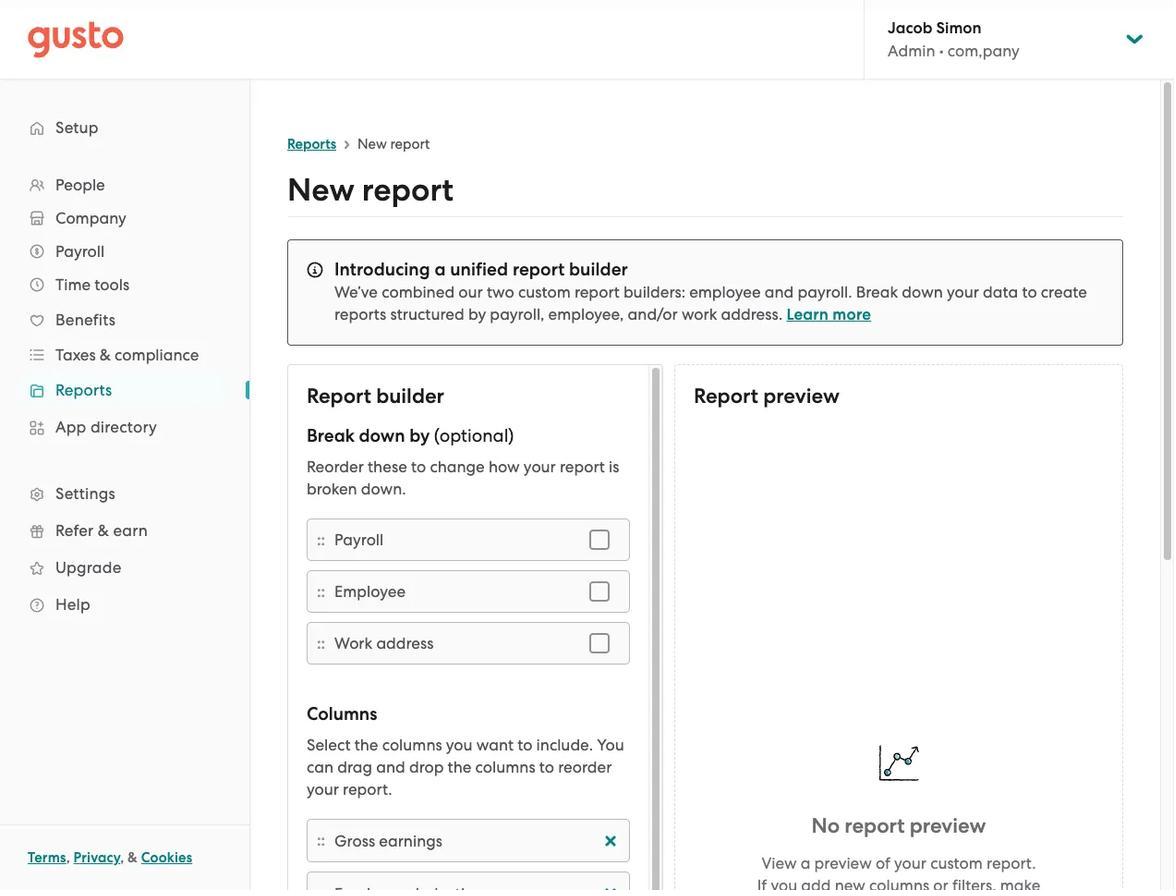 Task type: describe. For each thing, give the bounding box(es) containing it.
payroll button
[[18, 235, 231, 268]]

these
[[368, 458, 407, 476]]

help link
[[18, 588, 231, 621]]

taxes & compliance button
[[18, 338, 231, 372]]

we've
[[335, 283, 378, 301]]

1 vertical spatial reports link
[[18, 373, 231, 407]]

refer & earn
[[55, 521, 148, 540]]

privacy link
[[74, 849, 120, 866]]

add
[[802, 876, 831, 890]]

combined
[[382, 283, 455, 301]]

1 vertical spatial payroll
[[335, 531, 384, 549]]

help
[[55, 595, 91, 614]]

and inside select the columns you want to include. you can drag and drop the columns to reorder your report.
[[376, 758, 406, 776]]

down inside we've combined our two custom report builders: employee and payroll. break down your data to create reports structured by payroll, employee, and/or work address.
[[902, 283, 944, 301]]

to inside we've combined our two custom report builders: employee and payroll. break down your data to create reports structured by payroll, employee, and/or work address.
[[1023, 283, 1038, 301]]

two
[[487, 283, 515, 301]]

payroll inside dropdown button
[[55, 242, 105, 261]]

columns inside view a preview of your custom report. if you add new columns or filters, mak
[[870, 876, 930, 890]]

people button
[[18, 168, 231, 201]]

to inside reorder these to change how your report is broken down.
[[411, 458, 426, 476]]

0 vertical spatial new report
[[358, 136, 430, 153]]

taxes
[[55, 346, 96, 364]]

settings link
[[18, 477, 231, 510]]

work address
[[335, 634, 434, 653]]

refer
[[55, 521, 94, 540]]

and inside we've combined our two custom report builders: employee and payroll. break down your data to create reports structured by payroll, employee, and/or work address.
[[765, 283, 794, 301]]

to down include.
[[540, 758, 555, 776]]

employee
[[335, 582, 406, 601]]

drag
[[338, 758, 373, 776]]

1 vertical spatial the
[[448, 758, 472, 776]]

report for report preview
[[694, 384, 759, 409]]

privacy
[[74, 849, 120, 866]]

benefits link
[[18, 303, 231, 336]]

app directory
[[55, 418, 157, 436]]

0 horizontal spatial columns
[[382, 736, 442, 754]]

company
[[55, 209, 126, 227]]

introducing
[[335, 259, 430, 280]]

can
[[307, 758, 334, 776]]

1 horizontal spatial columns
[[476, 758, 536, 776]]

0 vertical spatial new
[[358, 136, 387, 153]]

learn more link
[[787, 305, 872, 324]]

include.
[[537, 736, 593, 754]]

time tools button
[[18, 268, 231, 301]]

structured
[[390, 305, 465, 323]]

earn
[[113, 521, 148, 540]]

:: for employee
[[317, 582, 325, 601]]

break down by (optional)
[[307, 425, 514, 446]]

builder inside alert
[[569, 259, 628, 280]]

0 horizontal spatial by
[[410, 425, 430, 446]]

report for report builder
[[307, 384, 371, 409]]

no report preview
[[812, 813, 987, 838]]

gusto navigation element
[[0, 79, 250, 653]]

:: for work address
[[317, 634, 325, 653]]

view a preview of your custom report. if you add new columns or filters, mak
[[758, 854, 1041, 890]]

broken
[[307, 480, 357, 498]]

down.
[[361, 480, 406, 498]]

jacob
[[888, 18, 933, 38]]

address
[[377, 634, 434, 653]]

data
[[984, 283, 1019, 301]]

earnings
[[379, 831, 443, 850]]

unified
[[450, 259, 509, 280]]

directory
[[90, 418, 157, 436]]

:: for payroll
[[317, 530, 325, 549]]

change
[[430, 458, 485, 476]]

gross earnings
[[335, 831, 443, 850]]

report. inside view a preview of your custom report. if you add new columns or filters, mak
[[987, 854, 1037, 872]]

report preview
[[694, 384, 840, 409]]

settings
[[55, 484, 115, 503]]

report. inside select the columns you want to include. you can drag and drop the columns to reorder your report.
[[343, 780, 392, 799]]

gross
[[335, 831, 375, 850]]

reports
[[335, 305, 387, 323]]

your inside view a preview of your custom report. if you add new columns or filters, mak
[[895, 854, 927, 872]]

taxes & compliance
[[55, 346, 199, 364]]

new
[[835, 876, 866, 890]]

upgrade
[[55, 558, 122, 577]]

& for earn
[[98, 521, 109, 540]]

employee
[[690, 283, 761, 301]]

builders:
[[624, 283, 686, 301]]

a for unified
[[435, 259, 446, 280]]

is
[[609, 458, 620, 476]]

cookies
[[141, 849, 193, 866]]

custom inside view a preview of your custom report. if you add new columns or filters, mak
[[931, 854, 983, 872]]

2 , from the left
[[120, 849, 124, 866]]

setup
[[55, 118, 99, 137]]

your inside select the columns you want to include. you can drag and drop the columns to reorder your report.
[[307, 780, 339, 799]]

report builder
[[307, 384, 445, 409]]

create
[[1042, 283, 1088, 301]]

learn more
[[787, 305, 872, 324]]

work
[[335, 634, 373, 653]]

address.
[[721, 305, 783, 323]]

you
[[597, 736, 625, 754]]

0 vertical spatial preview
[[764, 384, 840, 409]]

employee,
[[549, 305, 624, 323]]

our
[[459, 283, 483, 301]]

reorder
[[558, 758, 612, 776]]



Task type: locate. For each thing, give the bounding box(es) containing it.
, left privacy link
[[66, 849, 70, 866]]

1 horizontal spatial report.
[[987, 854, 1037, 872]]

0 vertical spatial reports link
[[287, 136, 337, 153]]

0 vertical spatial builder
[[569, 259, 628, 280]]

benefits
[[55, 311, 116, 329]]

columns
[[307, 703, 377, 725]]

1 horizontal spatial the
[[448, 758, 472, 776]]

you left want
[[446, 736, 473, 754]]

if
[[758, 876, 767, 890]]

1 horizontal spatial by
[[469, 305, 486, 323]]

upgrade link
[[18, 551, 231, 584]]

payroll,
[[490, 305, 545, 323]]

admin
[[888, 42, 936, 60]]

preview up new
[[815, 854, 872, 872]]

terms , privacy , & cookies
[[28, 849, 193, 866]]

company button
[[18, 201, 231, 235]]

your down 'can'
[[307, 780, 339, 799]]

, left cookies button
[[120, 849, 124, 866]]

4 :: from the top
[[317, 831, 325, 850]]

1 horizontal spatial builder
[[569, 259, 628, 280]]

0 horizontal spatial a
[[435, 259, 446, 280]]

&
[[100, 346, 111, 364], [98, 521, 109, 540], [128, 849, 138, 866]]

down left data
[[902, 283, 944, 301]]

payroll up the time
[[55, 242, 105, 261]]

0 horizontal spatial custom
[[518, 283, 571, 301]]

0 vertical spatial &
[[100, 346, 111, 364]]

new
[[358, 136, 387, 153], [287, 171, 355, 209]]

preview
[[764, 384, 840, 409], [910, 813, 987, 838], [815, 854, 872, 872]]

no
[[812, 813, 840, 838]]

1 vertical spatial new
[[287, 171, 355, 209]]

0 vertical spatial report.
[[343, 780, 392, 799]]

2 horizontal spatial columns
[[870, 876, 930, 890]]

1 vertical spatial builder
[[376, 384, 445, 409]]

1 vertical spatial preview
[[910, 813, 987, 838]]

3 :: from the top
[[317, 634, 325, 653]]

reorder these to change how your report is broken down.
[[307, 458, 620, 498]]

1 horizontal spatial break
[[857, 283, 899, 301]]

0 horizontal spatial down
[[359, 425, 405, 446]]

0 horizontal spatial payroll
[[55, 242, 105, 261]]

and up address. on the top of page
[[765, 283, 794, 301]]

setup link
[[18, 111, 231, 144]]

down
[[902, 283, 944, 301], [359, 425, 405, 446]]

2 vertical spatial columns
[[870, 876, 930, 890]]

0 horizontal spatial report.
[[343, 780, 392, 799]]

report inside reorder these to change how your report is broken down.
[[560, 458, 605, 476]]

reports
[[287, 136, 337, 153], [55, 381, 112, 399]]

columns
[[382, 736, 442, 754], [476, 758, 536, 776], [870, 876, 930, 890]]

learn
[[787, 305, 829, 324]]

:: left employee
[[317, 582, 325, 601]]

break
[[857, 283, 899, 301], [307, 425, 355, 446]]

of
[[876, 854, 891, 872]]

1 horizontal spatial reports
[[287, 136, 337, 153]]

we've combined our two custom report builders: employee and payroll. break down your data to create reports structured by payroll, employee, and/or work address.
[[335, 283, 1088, 323]]

you
[[446, 736, 473, 754], [771, 876, 798, 890]]

& left cookies
[[128, 849, 138, 866]]

0 vertical spatial columns
[[382, 736, 442, 754]]

builder up the "break down by (optional)"
[[376, 384, 445, 409]]

terms
[[28, 849, 66, 866]]

builder up employee, at the top of the page
[[569, 259, 628, 280]]

1 vertical spatial reports
[[55, 381, 112, 399]]

1 horizontal spatial a
[[801, 854, 811, 872]]

reorder
[[307, 458, 364, 476]]

the right 'drop' at bottom left
[[448, 758, 472, 776]]

cookies button
[[141, 847, 193, 869]]

want
[[477, 736, 514, 754]]

& for compliance
[[100, 346, 111, 364]]

your right the of
[[895, 854, 927, 872]]

you down view
[[771, 876, 798, 890]]

more
[[833, 305, 872, 324]]

your left data
[[947, 283, 980, 301]]

preview for no report preview
[[910, 813, 987, 838]]

app directory link
[[18, 410, 231, 444]]

& right taxes at the left top
[[100, 346, 111, 364]]

down up these at left
[[359, 425, 405, 446]]

& left earn
[[98, 521, 109, 540]]

1 horizontal spatial you
[[771, 876, 798, 890]]

preview down learn
[[764, 384, 840, 409]]

introducing a unified report builder alert
[[287, 239, 1124, 346]]

2 vertical spatial preview
[[815, 854, 872, 872]]

by
[[469, 305, 486, 323], [410, 425, 430, 446]]

columns down the of
[[870, 876, 930, 890]]

1 , from the left
[[66, 849, 70, 866]]

:: left gross
[[317, 831, 325, 850]]

custom
[[518, 283, 571, 301], [931, 854, 983, 872]]

custom up payroll,
[[518, 283, 571, 301]]

,
[[66, 849, 70, 866], [120, 849, 124, 866]]

simon
[[937, 18, 982, 38]]

1 horizontal spatial report
[[694, 384, 759, 409]]

•
[[940, 42, 944, 60]]

None checkbox
[[580, 571, 620, 612]]

builder
[[569, 259, 628, 280], [376, 384, 445, 409]]

0 vertical spatial break
[[857, 283, 899, 301]]

break inside we've combined our two custom report builders: employee and payroll. break down your data to create reports structured by payroll, employee, and/or work address.
[[857, 283, 899, 301]]

1 vertical spatial and
[[376, 758, 406, 776]]

0 vertical spatial a
[[435, 259, 446, 280]]

to
[[1023, 283, 1038, 301], [411, 458, 426, 476], [518, 736, 533, 754], [540, 758, 555, 776]]

1 horizontal spatial payroll
[[335, 531, 384, 549]]

0 vertical spatial the
[[355, 736, 378, 754]]

:: left work
[[317, 634, 325, 653]]

report inside we've combined our two custom report builders: employee and payroll. break down your data to create reports structured by payroll, employee, and/or work address.
[[575, 283, 620, 301]]

reports link
[[287, 136, 337, 153], [18, 373, 231, 407]]

& inside dropdown button
[[100, 346, 111, 364]]

to right these at left
[[411, 458, 426, 476]]

0 vertical spatial by
[[469, 305, 486, 323]]

1 vertical spatial you
[[771, 876, 798, 890]]

people
[[55, 176, 105, 194]]

1 horizontal spatial reports link
[[287, 136, 337, 153]]

1 vertical spatial down
[[359, 425, 405, 446]]

com,pany
[[948, 42, 1020, 60]]

0 vertical spatial down
[[902, 283, 944, 301]]

1 vertical spatial by
[[410, 425, 430, 446]]

report. down drag
[[343, 780, 392, 799]]

your right how
[[524, 458, 556, 476]]

your inside we've combined our two custom report builders: employee and payroll. break down your data to create reports structured by payroll, employee, and/or work address.
[[947, 283, 980, 301]]

0 horizontal spatial new
[[287, 171, 355, 209]]

or
[[934, 876, 949, 890]]

custom up or
[[931, 854, 983, 872]]

2 report from the left
[[694, 384, 759, 409]]

1 horizontal spatial custom
[[931, 854, 983, 872]]

1 vertical spatial new report
[[287, 171, 454, 209]]

0 vertical spatial payroll
[[55, 242, 105, 261]]

and/or
[[628, 305, 678, 323]]

and left 'drop' at bottom left
[[376, 758, 406, 776]]

preview inside view a preview of your custom report. if you add new columns or filters, mak
[[815, 854, 872, 872]]

to right want
[[518, 736, 533, 754]]

2 vertical spatial &
[[128, 849, 138, 866]]

by inside we've combined our two custom report builders: employee and payroll. break down your data to create reports structured by payroll, employee, and/or work address.
[[469, 305, 486, 323]]

0 vertical spatial custom
[[518, 283, 571, 301]]

a inside introducing a unified report builder alert
[[435, 259, 446, 280]]

a inside view a preview of your custom report. if you add new columns or filters, mak
[[801, 854, 811, 872]]

terms link
[[28, 849, 66, 866]]

a up add
[[801, 854, 811, 872]]

compliance
[[115, 346, 199, 364]]

0 horizontal spatial you
[[446, 736, 473, 754]]

by down our
[[469, 305, 486, 323]]

you inside select the columns you want to include. you can drag and drop the columns to reorder your report.
[[446, 736, 473, 754]]

0 vertical spatial and
[[765, 283, 794, 301]]

column content element
[[335, 830, 620, 852]]

jacob simon admin • com,pany
[[888, 18, 1020, 60]]

filters,
[[953, 876, 997, 890]]

payroll.
[[798, 283, 853, 301]]

1 vertical spatial report.
[[987, 854, 1037, 872]]

list containing people
[[0, 168, 250, 623]]

break up "reorder"
[[307, 425, 355, 446]]

2 :: from the top
[[317, 582, 325, 601]]

introducing a unified report builder
[[335, 259, 628, 280]]

you inside view a preview of your custom report. if you add new columns or filters, mak
[[771, 876, 798, 890]]

preview up or
[[910, 813, 987, 838]]

:: down broken
[[317, 530, 325, 549]]

to right data
[[1023, 283, 1038, 301]]

view
[[762, 854, 797, 872]]

0 horizontal spatial reports
[[55, 381, 112, 399]]

app
[[55, 418, 86, 436]]

1 :: from the top
[[317, 530, 325, 549]]

by left (optional)
[[410, 425, 430, 446]]

time tools
[[55, 275, 130, 294]]

1 report from the left
[[307, 384, 371, 409]]

how
[[489, 458, 520, 476]]

select the columns you want to include. you can drag and drop the columns to reorder your report.
[[307, 736, 625, 799]]

report down address. on the top of page
[[694, 384, 759, 409]]

1 vertical spatial a
[[801, 854, 811, 872]]

preview for view a preview of your custom report. if you add new columns or filters, mak
[[815, 854, 872, 872]]

tools
[[95, 275, 130, 294]]

your inside reorder these to change how your report is broken down.
[[524, 458, 556, 476]]

::
[[317, 530, 325, 549], [317, 582, 325, 601], [317, 634, 325, 653], [317, 831, 325, 850]]

home image
[[28, 21, 124, 58]]

0 horizontal spatial report
[[307, 384, 371, 409]]

0 horizontal spatial builder
[[376, 384, 445, 409]]

and
[[765, 283, 794, 301], [376, 758, 406, 776]]

list
[[0, 168, 250, 623]]

report. up filters,
[[987, 854, 1037, 872]]

1 vertical spatial &
[[98, 521, 109, 540]]

1 vertical spatial columns
[[476, 758, 536, 776]]

columns up 'drop' at bottom left
[[382, 736, 442, 754]]

break up more
[[857, 283, 899, 301]]

payroll up employee
[[335, 531, 384, 549]]

1 horizontal spatial ,
[[120, 849, 124, 866]]

1 horizontal spatial new
[[358, 136, 387, 153]]

(optional)
[[434, 425, 514, 446]]

the up drag
[[355, 736, 378, 754]]

0 vertical spatial you
[[446, 736, 473, 754]]

custom inside we've combined our two custom report builders: employee and payroll. break down your data to create reports structured by payroll, employee, and/or work address.
[[518, 283, 571, 301]]

1 horizontal spatial down
[[902, 283, 944, 301]]

0 horizontal spatial the
[[355, 736, 378, 754]]

:: for gross earnings
[[317, 831, 325, 850]]

0 horizontal spatial reports link
[[18, 373, 231, 407]]

1 horizontal spatial and
[[765, 283, 794, 301]]

0 vertical spatial reports
[[287, 136, 337, 153]]

a for preview
[[801, 854, 811, 872]]

reports inside list
[[55, 381, 112, 399]]

None checkbox
[[580, 519, 620, 560], [580, 623, 620, 664], [580, 519, 620, 560], [580, 623, 620, 664]]

0 horizontal spatial and
[[376, 758, 406, 776]]

drop
[[409, 758, 444, 776]]

a up combined
[[435, 259, 446, 280]]

select
[[307, 736, 351, 754]]

0 horizontal spatial break
[[307, 425, 355, 446]]

1 vertical spatial custom
[[931, 854, 983, 872]]

1 vertical spatial break
[[307, 425, 355, 446]]

0 horizontal spatial ,
[[66, 849, 70, 866]]

the
[[355, 736, 378, 754], [448, 758, 472, 776]]

new report
[[358, 136, 430, 153], [287, 171, 454, 209]]

report up "reorder"
[[307, 384, 371, 409]]

your
[[947, 283, 980, 301], [524, 458, 556, 476], [307, 780, 339, 799], [895, 854, 927, 872]]

columns down want
[[476, 758, 536, 776]]

work
[[682, 305, 718, 323]]



Task type: vqa. For each thing, say whether or not it's contained in the screenshot.
&
yes



